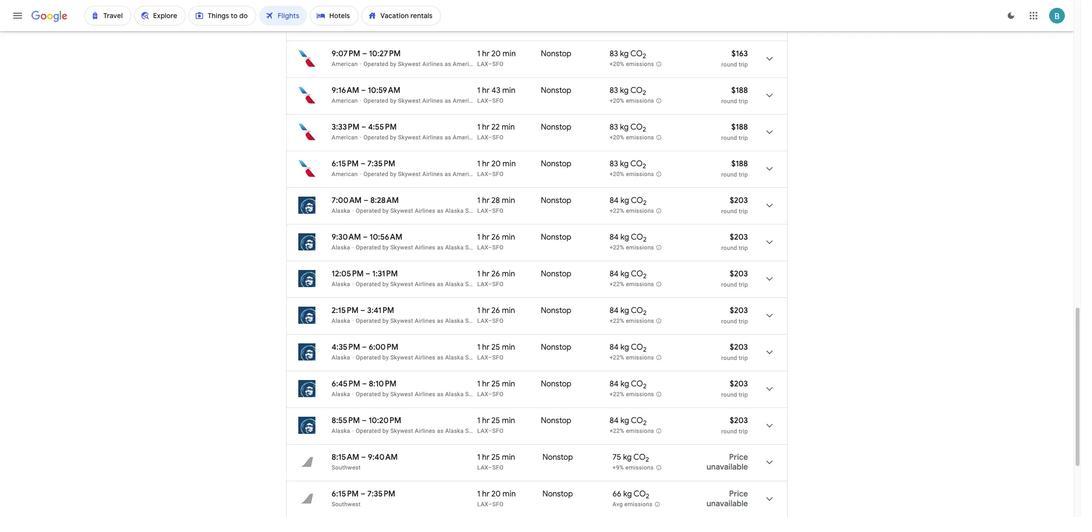 Task type: describe. For each thing, give the bounding box(es) containing it.
Departure time: 6:15 PM. text field
[[332, 159, 359, 169]]

lax for 10:56 am
[[477, 244, 488, 251]]

4 total duration 1 hr 25 min. element from the top
[[477, 453, 543, 464]]

main menu image
[[12, 10, 24, 22]]

by down 10:56 am
[[382, 244, 389, 251]]

Arrival time: 8:10 PM. text field
[[369, 380, 397, 389]]

9:16 am
[[332, 86, 359, 96]]

operated by skywest airlines as american eagle for 12:12 pm – 1:32 pm
[[363, 24, 496, 31]]

lax for 3:41 pm
[[477, 318, 488, 325]]

Departure time: 9:07 PM. text field
[[332, 49, 360, 59]]

1 for 7:35 pm
[[477, 159, 480, 169]]

1 hr 28 min lax – sfo
[[477, 196, 515, 215]]

by down 8:10 pm
[[382, 391, 389, 398]]

emissions for 7:35 pm
[[626, 171, 654, 178]]

203 us dollars text field for 10:20 pm
[[730, 416, 748, 426]]

+20% emissions for 10:59 am
[[610, 98, 654, 104]]

by down 8:28 am text box
[[382, 208, 389, 215]]

avg emissions
[[613, 502, 653, 509]]

26 for 2:15 pm – 3:41 pm
[[492, 306, 500, 316]]

6:45 pm
[[332, 380, 360, 389]]

Departure time: 3:33 PM. text field
[[332, 122, 360, 132]]

Departure time: 6:45 PM. text field
[[332, 380, 360, 389]]

84 for 1:31 pm
[[610, 269, 619, 279]]

4 25 from the top
[[492, 453, 500, 463]]

10:56 am
[[370, 233, 402, 243]]

kg for 8:55 pm – 10:20 pm
[[621, 416, 629, 426]]

1 for 8:10 pm
[[477, 380, 480, 389]]

flight details. leaves los angeles international airport at 3:33 pm on monday, november 20 and arrives at san francisco international airport at 4:55 pm on monday, november 20. image
[[758, 121, 781, 144]]

+20% for 7:35 pm
[[610, 171, 624, 178]]

13 1 from the top
[[477, 490, 480, 500]]

operated by skywest airlines as alaska skywest for 1:31 pm
[[356, 281, 489, 288]]

2:15 pm – 3:41 pm
[[332, 306, 394, 316]]

co inside 66 kg co 2
[[634, 490, 646, 500]]

nonstop flight. element for 7:00 am – 8:28 am
[[541, 196, 571, 207]]

$188 for 1 hr 20 min
[[731, 159, 748, 169]]

Arrival time: 6:00 PM. text field
[[369, 343, 398, 353]]

co for 8:55 pm – 10:20 pm
[[631, 416, 643, 426]]

$203 round trip for 8:10 pm
[[721, 380, 748, 399]]

84 kg co 2 for 6:00 pm
[[610, 343, 647, 354]]

1 for 10:27 pm
[[477, 49, 480, 59]]

kg inside 66 kg co 2
[[623, 490, 632, 500]]

min for 4:55 pm
[[502, 122, 515, 132]]

8:55 pm
[[332, 416, 360, 426]]

1 hr 43 min lax – sfo
[[477, 86, 516, 104]]

9:40 am
[[368, 453, 398, 463]]

7:00 am – 8:28 am
[[332, 196, 399, 206]]

1 hr 22 min lax – sfo
[[477, 122, 515, 141]]

nonstop for 7:35 pm
[[541, 159, 571, 169]]

hr for 9:16 am – 10:59 am
[[482, 86, 490, 96]]

sfo for 10:20 pm
[[492, 428, 504, 435]]

operated by skywest airlines as alaska skywest for 10:56 am
[[356, 244, 489, 251]]

22
[[492, 122, 500, 132]]

nonstop flight. element for 4:35 pm – 6:00 pm
[[541, 343, 571, 354]]

leaves los angeles international airport at 2:15 pm on monday, november 20 and arrives at san francisco international airport at 3:41 pm on monday, november 20. element
[[332, 306, 394, 316]]

round for 10:27 pm
[[721, 61, 737, 68]]

by down arrival time: 3:41 pm. text field
[[382, 318, 389, 325]]

3:33 pm
[[332, 122, 360, 132]]

7:35 pm for 6:15 pm – 7:35 pm
[[367, 159, 395, 169]]

leaves los angeles international airport at 9:07 pm on monday, november 20 and arrives at san francisco international airport at 10:27 pm on monday, november 20. element
[[332, 49, 401, 59]]

12:12 pm – 1:32 pm
[[332, 12, 397, 22]]

1 for 1:31 pm
[[477, 269, 480, 279]]

total duration 1 hr 22 min. element
[[477, 122, 541, 134]]

trip for 10:27 pm
[[739, 61, 748, 68]]

84 kg co 2 for 8:28 am
[[610, 196, 647, 207]]

12 sfo from the top
[[492, 465, 504, 472]]

total duration 1 hr 26 min. element for 10:56 am
[[477, 233, 541, 244]]

flight details. leaves los angeles international airport at 9:30 am on monday, november 20 and arrives at san francisco international airport at 10:56 am on monday, november 20. image
[[758, 231, 781, 254]]

Arrival time: 4:55 PM. text field
[[368, 122, 397, 132]]

round for 3:41 pm
[[721, 318, 737, 325]]

+20% emissions for 4:55 pm
[[610, 134, 654, 141]]

nonstop for 10:56 am
[[541, 233, 571, 243]]

1 trip from the top
[[739, 24, 748, 31]]

Departure time: 8:55 PM. text field
[[332, 416, 360, 426]]

12 1 from the top
[[477, 453, 480, 463]]

trip for 6:00 pm
[[739, 355, 748, 362]]

skywest for 3:41 pm
[[465, 318, 489, 325]]

$203 for 6:45 pm – 8:10 pm
[[730, 380, 748, 389]]

flight details. leaves los angeles international airport at 9:16 am on monday, november 20 and arrives at san francisco international airport at 10:59 am on monday, november 20. image
[[758, 84, 781, 107]]

round for 7:35 pm
[[721, 171, 737, 178]]

83 kg co 2 for 10:27 pm
[[610, 49, 646, 60]]

Departure time: 9:16 AM. text field
[[332, 86, 359, 96]]

operated down 10:27 pm text box
[[363, 61, 389, 68]]

1:32 pm
[[370, 12, 397, 22]]

8:15 am – 9:40 am southwest
[[332, 453, 398, 472]]

Departure time: 12:05 PM. text field
[[332, 269, 364, 279]]

13 sfo from the top
[[492, 502, 504, 509]]

nonstop flight. element for 9:07 pm – 10:27 pm
[[541, 49, 571, 60]]

flight details. leaves los angeles international airport at 6:15 pm on monday, november 20 and arrives at san francisco international airport at 7:35 pm on monday, november 20. image for 83
[[758, 157, 781, 181]]

83 kg co 2 for 7:35 pm
[[610, 159, 646, 171]]

$188 round trip for 1 hr 43 min
[[721, 86, 748, 105]]

flight details. leaves los angeles international airport at 9:07 pm on monday, november 20 and arrives at san francisco international airport at 10:27 pm on monday, november 20. image
[[758, 47, 781, 71]]

leaves los angeles international airport at 8:15 am on monday, november 20 and arrives at san francisco international airport at 9:40 am on monday, november 20. element
[[332, 453, 398, 463]]

round for 6:00 pm
[[721, 355, 737, 362]]

emissions for 3:41 pm
[[626, 318, 654, 325]]

total duration 1 hr 26 min. element for 1:31 pm
[[477, 269, 541, 281]]

Departure time: 12:12 PM. text field
[[332, 12, 362, 22]]

operated by skywest airlines as american eagle for 3:33 pm – 4:55 pm
[[363, 134, 496, 141]]

lax for 8:10 pm
[[477, 391, 488, 398]]

min for 10:20 pm
[[502, 416, 515, 426]]

2:15 pm
[[332, 306, 359, 316]]

– inside 1 hr 28 min lax – sfo
[[488, 208, 492, 215]]

sfo for 6:00 pm
[[492, 355, 504, 362]]

operated down 10:59 am
[[363, 97, 389, 104]]

eagle for 4:55 pm
[[481, 134, 496, 141]]

Arrival time: 10:27 PM. text field
[[369, 49, 401, 59]]

sfo for 8:10 pm
[[492, 391, 504, 398]]

kg for 9:07 pm – 10:27 pm
[[620, 49, 629, 59]]

$203 round trip for 10:56 am
[[721, 233, 748, 252]]

$163
[[732, 49, 748, 59]]

$203 for 2:15 pm – 3:41 pm
[[730, 306, 748, 316]]

Arrival time: 9:40 AM. text field
[[368, 453, 398, 463]]

83 for 10:59 am
[[610, 86, 618, 96]]

sfo for 10:27 pm
[[492, 61, 504, 68]]

203 US dollars text field
[[730, 269, 748, 279]]

25 for 4:35 pm – 6:00 pm
[[492, 343, 500, 353]]

3 1 hr 20 min lax – sfo from the top
[[477, 490, 516, 509]]

skywest for 8:28 am
[[465, 208, 489, 215]]

12:05 pm
[[332, 269, 364, 279]]

+22% emissions for 6:00 pm
[[610, 355, 654, 362]]

operated down 1:32 pm
[[363, 24, 389, 31]]

– inside the 1 hr 22 min lax – sfo
[[488, 134, 492, 141]]

min for 1:31 pm
[[502, 269, 515, 279]]

by down 10:20 pm
[[382, 428, 389, 435]]

$203 round trip for 6:00 pm
[[721, 343, 748, 362]]

lax for 1:31 pm
[[477, 281, 488, 288]]

9:07 pm – 10:27 pm
[[332, 49, 401, 59]]

188 US dollars text field
[[731, 86, 748, 96]]

188 US dollars text field
[[731, 122, 748, 132]]

sfo for 3:41 pm
[[492, 318, 504, 325]]

trip for 10:20 pm
[[739, 429, 748, 436]]

Arrival time: 10:59 AM. text field
[[368, 86, 400, 96]]

3 total duration 1 hr 20 min. element from the top
[[477, 490, 543, 501]]

12 hr from the top
[[482, 453, 490, 463]]

13 lax from the top
[[477, 502, 488, 509]]

leaves los angeles international airport at 8:55 pm on monday, november 20 and arrives at san francisco international airport at 10:20 pm on monday, november 20. element
[[332, 416, 401, 426]]

trip for 8:10 pm
[[739, 392, 748, 399]]

by down '1:31 pm'
[[382, 281, 389, 288]]

83 for 10:27 pm
[[610, 49, 618, 59]]

9:16 am – 10:59 am
[[332, 86, 400, 96]]

kg for 3:33 pm – 4:55 pm
[[620, 122, 629, 132]]

9:07 pm
[[332, 49, 360, 59]]

203 us dollars text field for 6:00 pm
[[730, 343, 748, 353]]

28
[[492, 196, 500, 206]]

min for 8:10 pm
[[502, 380, 515, 389]]

min for 10:59 am
[[502, 86, 516, 96]]

min for 10:27 pm
[[503, 49, 516, 59]]

price for 75
[[729, 453, 748, 463]]

round for 1:31 pm
[[721, 282, 737, 289]]

Departure time: 2:15 PM. text field
[[332, 306, 359, 316]]

+22% emissions for 8:10 pm
[[610, 392, 654, 398]]

kg for 4:35 pm – 6:00 pm
[[621, 343, 629, 353]]

4 1 hr 25 min lax – sfo from the top
[[477, 453, 515, 472]]

+20% emissions for 10:27 pm
[[610, 61, 654, 68]]

$163 round trip
[[721, 49, 748, 68]]

2 inside 66 kg co 2
[[646, 493, 649, 501]]

operated down leaves los angeles international airport at 2:15 pm on monday, november 20 and arrives at san francisco international airport at 3:41 pm on monday, november 20. 'element'
[[356, 318, 381, 325]]

$203 round trip for 1:31 pm
[[721, 269, 748, 289]]

– inside the 8:15 am – 9:40 am southwest
[[361, 453, 366, 463]]

nonstop flight. element for 3:33 pm – 4:55 pm
[[541, 122, 571, 134]]

10:59 am
[[368, 86, 400, 96]]

1 hr 20 min lax – sfo for 6:15 pm – 7:35 pm
[[477, 159, 516, 178]]

9:30 am – 10:56 am
[[332, 233, 402, 243]]

operated down 4:35 pm – 6:00 pm
[[356, 355, 381, 362]]

2 inside the 75 kg co 2
[[646, 456, 649, 465]]

1 for 10:56 am
[[477, 233, 480, 243]]

6:15 pm – 7:35 pm southwest
[[332, 490, 395, 509]]

total duration 1 hr 28 min. element
[[477, 196, 541, 207]]

10:27 pm
[[369, 49, 401, 59]]

co inside the 75 kg co 2
[[633, 453, 646, 463]]

flight details. leaves los angeles international airport at 6:15 pm on monday, november 20 and arrives at san francisco international airport at 7:35 pm on monday, november 20. image for 66
[[758, 488, 781, 511]]

operated by skywest airlines as alaska skywest for 6:00 pm
[[356, 355, 489, 362]]

leaves los angeles international airport at 9:16 am on monday, november 20 and arrives at san francisco international airport at 10:59 am on monday, november 20. element
[[332, 86, 400, 96]]

Arrival time: 10:56 AM. text field
[[370, 233, 402, 243]]

2 for 6:15 pm – 7:35 pm
[[643, 162, 646, 171]]

3 20 from the top
[[492, 490, 501, 500]]



Task type: locate. For each thing, give the bounding box(es) containing it.
$203 round trip left flight details. leaves los angeles international airport at 8:55 pm on monday, november 20 and arrives at san francisco international airport at 10:20 pm on monday, november 20. image
[[721, 416, 748, 436]]

2 +22% emissions from the top
[[610, 245, 654, 251]]

6:45 pm – 8:10 pm
[[332, 380, 397, 389]]

nonstop flight. element for 12:05 pm – 1:31 pm
[[541, 269, 571, 281]]

2 +22% from the top
[[610, 245, 624, 251]]

sfo for 1:31 pm
[[492, 281, 504, 288]]

kg for 9:30 am – 10:56 am
[[621, 233, 629, 243]]

2 price unavailable from the top
[[707, 490, 748, 510]]

1 operated by skywest airlines as american eagle from the top
[[363, 24, 496, 31]]

by up the "8:28 am"
[[390, 171, 396, 178]]

7:35 pm inside 6:15 pm – 7:35 pm southwest
[[367, 490, 395, 500]]

$203 round trip left "flight details. leaves los angeles international airport at 6:45 pm on monday, november 20 and arrives at san francisco international airport at 8:10 pm on monday, november 20." image
[[721, 380, 748, 399]]

flight details. leaves los angeles international airport at 6:45 pm on monday, november 20 and arrives at san francisco international airport at 8:10 pm on monday, november 20. image
[[758, 378, 781, 401]]

6 1 from the top
[[477, 233, 480, 243]]

1 vertical spatial flight details. leaves los angeles international airport at 6:15 pm on monday, november 20 and arrives at san francisco international airport at 7:35 pm on monday, november 20. image
[[758, 488, 781, 511]]

6 operated by skywest airlines as alaska skywest from the top
[[356, 391, 489, 398]]

1 1 from the top
[[477, 49, 480, 59]]

1 vertical spatial 6:15 pm
[[332, 490, 359, 500]]

kg for 6:45 pm – 8:10 pm
[[621, 380, 629, 389]]

trip down 203 us dollars text field
[[739, 282, 748, 289]]

2 for 2:15 pm – 3:41 pm
[[643, 309, 647, 318]]

0 vertical spatial flight details. leaves los angeles international airport at 6:15 pm on monday, november 20 and arrives at san francisco international airport at 7:35 pm on monday, november 20. image
[[758, 157, 781, 181]]

round for 10:56 am
[[721, 245, 737, 252]]

lax inside the 1 hr 22 min lax – sfo
[[477, 134, 488, 141]]

$203 round trip up 203 us dollars text box
[[721, 196, 748, 215]]

2 84 kg co 2 from the top
[[610, 233, 647, 244]]

lax for 10:20 pm
[[477, 428, 488, 435]]

Departure time: 9:30 AM. text field
[[332, 233, 361, 243]]

3 +22% emissions from the top
[[610, 281, 654, 288]]

2 for 8:55 pm – 10:20 pm
[[643, 419, 647, 428]]

1 round from the top
[[721, 24, 737, 31]]

203 us dollars text field left flight details. leaves los angeles international airport at 8:55 pm on monday, november 20 and arrives at san francisco international airport at 10:20 pm on monday, november 20. image
[[730, 416, 748, 426]]

$188 round trip up 188 us dollars text box
[[721, 122, 748, 142]]

4 operated by skywest airlines as american eagle from the top
[[363, 134, 496, 141]]

0 vertical spatial $188 round trip
[[721, 86, 748, 105]]

203 us dollars text field for 3:41 pm
[[730, 306, 748, 316]]

nonstop
[[541, 49, 571, 59], [541, 86, 571, 96], [541, 122, 571, 132], [541, 159, 571, 169], [541, 196, 571, 206], [541, 233, 571, 243], [541, 269, 571, 279], [541, 306, 571, 316], [541, 343, 571, 353], [541, 380, 571, 389], [541, 416, 571, 426], [543, 453, 573, 463], [543, 490, 573, 500]]

0 vertical spatial 1 hr 20 min lax – sfo
[[477, 49, 516, 68]]

0 vertical spatial price
[[729, 453, 748, 463]]

0 vertical spatial 7:35 pm
[[367, 159, 395, 169]]

Departure time: 8:15 AM. text field
[[332, 453, 359, 463]]

+22% for 10:20 pm
[[610, 428, 624, 435]]

1 $203 from the top
[[730, 196, 748, 206]]

2 vertical spatial $188 round trip
[[721, 159, 748, 178]]

operated down 6:15 pm – 7:35 pm
[[363, 171, 389, 178]]

kg for 7:00 am – 8:28 am
[[621, 196, 629, 206]]

1 vertical spatial $188
[[731, 122, 748, 132]]

by down arrival time: 10:59 am. text box in the left of the page
[[390, 97, 396, 104]]

emissions
[[626, 61, 654, 68], [626, 98, 654, 104], [626, 134, 654, 141], [626, 171, 654, 178], [626, 208, 654, 215], [626, 245, 654, 251], [626, 281, 654, 288], [626, 318, 654, 325], [626, 355, 654, 362], [626, 392, 654, 398], [626, 428, 654, 435], [626, 465, 654, 472], [625, 502, 653, 509]]

75 kg co 2
[[613, 453, 649, 465]]

operated down 'leaves los angeles international airport at 7:00 am on monday, november 20 and arrives at san francisco international airport at 8:28 am on monday, november 20.' element
[[356, 208, 381, 215]]

trip left flight details. leaves los angeles international airport at 8:55 pm on monday, november 20 and arrives at san francisco international airport at 10:20 pm on monday, november 20. image
[[739, 429, 748, 436]]

1 vertical spatial 20
[[492, 159, 501, 169]]

83 kg co 2
[[610, 49, 646, 60], [610, 86, 646, 97], [610, 122, 646, 134], [610, 159, 646, 171]]

1 price from the top
[[729, 453, 748, 463]]

+22% for 6:00 pm
[[610, 355, 624, 362]]

trip up 163 us dollars text field
[[739, 24, 748, 31]]

airlines
[[422, 24, 443, 31], [422, 61, 443, 68], [422, 97, 443, 104], [422, 134, 443, 141], [422, 171, 443, 178], [415, 208, 435, 215], [415, 244, 435, 251], [415, 281, 435, 288], [415, 318, 435, 325], [415, 355, 435, 362], [415, 391, 435, 398], [415, 428, 435, 435]]

1 skywest from the top
[[465, 208, 489, 215]]

operated down '8:55 pm – 10:20 pm'
[[356, 428, 381, 435]]

 image down departure time: 2:15 pm. text box
[[352, 318, 354, 325]]

operated down '4:55 pm'
[[363, 134, 389, 141]]

round for 8:10 pm
[[721, 392, 737, 399]]

leaves los angeles international airport at 9:30 am on monday, november 20 and arrives at san francisco international airport at 10:56 am on monday, november 20. element
[[332, 233, 402, 243]]

1 inside the 1 hr 22 min lax – sfo
[[477, 122, 480, 132]]

7 hr from the top
[[482, 269, 490, 279]]

5 +22% from the top
[[610, 355, 624, 362]]

leaves los angeles international airport at 4:35 pm on monday, november 20 and arrives at san francisco international airport at 6:00 pm on monday, november 20. element
[[332, 343, 398, 353]]

1 +20% from the top
[[610, 61, 624, 68]]

83 kg co 2 for 10:59 am
[[610, 86, 646, 97]]

trip for 8:28 am
[[739, 208, 748, 215]]

12:05 pm – 1:31 pm
[[332, 269, 398, 279]]

8 hr from the top
[[482, 306, 490, 316]]

operated down the 12:05 pm – 1:31 pm
[[356, 281, 381, 288]]

Departure time: 4:35 PM. text field
[[332, 343, 360, 353]]

hr inside 1 hr 28 min lax – sfo
[[482, 196, 490, 206]]

total duration 1 hr 25 min. element for 8:10 pm
[[477, 380, 541, 391]]

3 83 kg co 2 from the top
[[610, 122, 646, 134]]

skywest for 6:00 pm
[[465, 355, 489, 362]]

2 20 from the top
[[492, 159, 501, 169]]

by
[[390, 24, 396, 31], [390, 61, 396, 68], [390, 97, 396, 104], [390, 134, 396, 141], [390, 171, 396, 178], [382, 208, 389, 215], [382, 244, 389, 251], [382, 281, 389, 288], [382, 318, 389, 325], [382, 355, 389, 362], [382, 391, 389, 398], [382, 428, 389, 435]]

min inside the 1 hr 22 min lax – sfo
[[502, 122, 515, 132]]

$203 left flight details. leaves los angeles international airport at 2:15 pm on monday, november 20 and arrives at san francisco international airport at 3:41 pm on monday, november 20. image
[[730, 306, 748, 316]]

1 hr 20 min lax – sfo for 9:07 pm – 10:27 pm
[[477, 49, 516, 68]]

sfo
[[492, 61, 504, 68], [492, 97, 504, 104], [492, 134, 504, 141], [492, 171, 504, 178], [492, 208, 504, 215], [492, 244, 504, 251], [492, 281, 504, 288], [492, 318, 504, 325], [492, 355, 504, 362], [492, 391, 504, 398], [492, 428, 504, 435], [492, 465, 504, 472], [492, 502, 504, 509]]

operated by skywest airlines as alaska skywest down 10:56 am
[[356, 244, 489, 251]]

Arrival time: 7:35 PM. text field
[[367, 159, 395, 169], [367, 490, 395, 500]]

2 83 from the top
[[610, 86, 618, 96]]

round inside $163 round trip
[[721, 61, 737, 68]]

1 vertical spatial price
[[729, 490, 748, 500]]

7:00 am
[[332, 196, 362, 206]]

$203 left the flight details. leaves los angeles international airport at 7:00 am on monday, november 20 and arrives at san francisco international airport at 8:28 am on monday, november 20. icon
[[730, 196, 748, 206]]

hr inside the 1 hr 22 min lax – sfo
[[482, 122, 490, 132]]

lax inside 1 hr 43 min lax – sfo
[[477, 97, 488, 104]]

1 vertical spatial  image
[[352, 318, 354, 325]]

1 hr from the top
[[482, 49, 490, 59]]

round down 203 us dollars text field
[[721, 282, 737, 289]]

operated
[[363, 24, 389, 31], [363, 61, 389, 68], [363, 97, 389, 104], [363, 134, 389, 141], [363, 171, 389, 178], [356, 208, 381, 215], [356, 244, 381, 251], [356, 281, 381, 288], [356, 318, 381, 325], [356, 355, 381, 362], [356, 391, 381, 398], [356, 428, 381, 435]]

6:15 pm down departure time: 8:15 am. text field
[[332, 490, 359, 500]]

7:35 pm
[[367, 159, 395, 169], [367, 490, 395, 500]]

price unavailable
[[707, 453, 748, 473], [707, 490, 748, 510]]

+22% emissions for 10:56 am
[[610, 245, 654, 251]]

2 vertical spatial 26
[[492, 306, 500, 316]]

$203 for 9:30 am – 10:56 am
[[730, 233, 748, 243]]

4:35 pm – 6:00 pm
[[332, 343, 398, 353]]

3:41 pm
[[367, 306, 394, 316]]

1 hr 25 min lax – sfo
[[477, 343, 515, 362], [477, 380, 515, 398], [477, 416, 515, 435], [477, 453, 515, 472]]

+22% emissions for 8:28 am
[[610, 208, 654, 215]]

min
[[503, 49, 516, 59], [502, 86, 516, 96], [502, 122, 515, 132], [503, 159, 516, 169], [502, 196, 515, 206], [502, 233, 515, 243], [502, 269, 515, 279], [502, 306, 515, 316], [502, 343, 515, 353], [502, 380, 515, 389], [502, 416, 515, 426], [502, 453, 515, 463], [503, 490, 516, 500]]

+20% emissions for 7:35 pm
[[610, 171, 654, 178]]

10 1 from the top
[[477, 380, 480, 389]]

flight details. leaves los angeles international airport at 6:15 pm on monday, november 20 and arrives at san francisco international airport at 7:35 pm on monday, november 20. image
[[758, 157, 781, 181], [758, 488, 781, 511]]

6 round from the top
[[721, 208, 737, 215]]

emissions for 8:28 am
[[626, 208, 654, 215]]

84 kg co 2 for 3:41 pm
[[610, 306, 647, 318]]

6:15 pm
[[332, 159, 359, 169], [332, 490, 359, 500]]

skywest
[[465, 208, 489, 215], [465, 244, 489, 251], [465, 281, 489, 288], [465, 318, 489, 325], [465, 355, 489, 362], [465, 391, 489, 398], [465, 428, 489, 435]]

round down 163 us dollars text field
[[721, 61, 737, 68]]

2 vertical spatial 1 hr 26 min lax – sfo
[[477, 306, 515, 325]]

kg
[[620, 49, 629, 59], [620, 86, 629, 96], [620, 122, 629, 132], [620, 159, 629, 169], [621, 196, 629, 206], [621, 233, 629, 243], [621, 269, 629, 279], [621, 306, 629, 316], [621, 343, 629, 353], [621, 380, 629, 389], [621, 416, 629, 426], [623, 453, 632, 463], [623, 490, 632, 500]]

co for 4:35 pm – 6:00 pm
[[631, 343, 643, 353]]

66
[[613, 490, 621, 500]]

kg for 2:15 pm – 3:41 pm
[[621, 306, 629, 316]]

203 us dollars text field left the flight details. leaves los angeles international airport at 7:00 am on monday, november 20 and arrives at san francisco international airport at 8:28 am on monday, november 20. icon
[[730, 196, 748, 206]]

1 unavailable from the top
[[707, 463, 748, 473]]

1 vertical spatial leaves los angeles international airport at 6:15 pm on monday, november 20 and arrives at san francisco international airport at 7:35 pm on monday, november 20. element
[[332, 490, 395, 500]]

flight details. leaves los angeles international airport at 7:00 am on monday, november 20 and arrives at san francisco international airport at 8:28 am on monday, november 20. image
[[758, 194, 781, 218]]

southwest inside the 8:15 am – 9:40 am southwest
[[332, 465, 361, 472]]

flight details. leaves los angeles international airport at 8:55 pm on monday, november 20 and arrives at san francisco international airport at 10:20 pm on monday, november 20. image
[[758, 414, 781, 438]]

operated down the 9:30 am – 10:56 am
[[356, 244, 381, 251]]

11 1 from the top
[[477, 416, 480, 426]]

2 7:35 pm from the top
[[367, 490, 395, 500]]

25
[[492, 343, 500, 353], [492, 380, 500, 389], [492, 416, 500, 426], [492, 453, 500, 463]]

flight details. leaves los angeles international airport at 6:15 pm on monday, november 20 and arrives at san francisco international airport at 7:35 pm on monday, november 20. image down flight details. leaves los angeles international airport at 8:15 am on monday, november 20 and arrives at san francisco international airport at 9:40 am on monday, november 20. icon
[[758, 488, 781, 511]]

round for 8:28 am
[[721, 208, 737, 215]]

$188 round trip
[[721, 86, 748, 105], [721, 122, 748, 142], [721, 159, 748, 178]]

min inside 1 hr 28 min lax – sfo
[[502, 196, 515, 206]]

+22% emissions for 10:20 pm
[[610, 428, 654, 435]]

$188
[[731, 86, 748, 96], [731, 122, 748, 132], [731, 159, 748, 169]]

round down 188 us dollars text field in the top right of the page
[[721, 135, 737, 142]]

operated by skywest airlines as alaska skywest down '1:31 pm'
[[356, 281, 489, 288]]

1 leaves los angeles international airport at 6:15 pm on monday, november 20 and arrives at san francisco international airport at 7:35 pm on monday, november 20. element from the top
[[332, 159, 395, 169]]

round down 203 us dollars text box
[[721, 245, 737, 252]]

total duration 1 hr 26 min. element
[[477, 233, 541, 244], [477, 269, 541, 281], [477, 306, 541, 317]]

10:20 pm
[[369, 416, 401, 426]]

sfo inside 1 hr 43 min lax – sfo
[[492, 97, 504, 104]]

+22% for 3:41 pm
[[610, 318, 624, 325]]

3 83 from the top
[[610, 122, 618, 132]]

$203 left "flight details. leaves los angeles international airport at 6:45 pm on monday, november 20 and arrives at san francisco international airport at 8:10 pm on monday, november 20." image
[[730, 380, 748, 389]]

2 $188 round trip from the top
[[721, 122, 748, 142]]

8 trip from the top
[[739, 282, 748, 289]]

flight details. leaves los angeles international airport at 4:35 pm on monday, november 20 and arrives at san francisco international airport at 6:00 pm on monday, november 20. image
[[758, 341, 781, 364]]

13 hr from the top
[[482, 490, 490, 500]]

0 vertical spatial  image
[[352, 244, 354, 251]]

trip down 203 us dollars text box
[[739, 245, 748, 252]]

4 203 us dollars text field from the top
[[730, 380, 748, 389]]

0 vertical spatial 1 hr 26 min lax – sfo
[[477, 233, 515, 251]]

2 hr from the top
[[482, 86, 490, 96]]

203 us dollars text field left "flight details. leaves los angeles international airport at 4:35 pm on monday, november 20 and arrives at san francisco international airport at 6:00 pm on monday, november 20." icon at right
[[730, 343, 748, 353]]

+20% for 10:27 pm
[[610, 61, 624, 68]]

5 trip from the top
[[739, 171, 748, 178]]

price
[[729, 453, 748, 463], [729, 490, 748, 500]]

6 $203 from the top
[[730, 380, 748, 389]]

7 $203 from the top
[[730, 416, 748, 426]]

6 sfo from the top
[[492, 244, 504, 251]]

 image down departure time: 8:55 pm. text box
[[352, 428, 354, 435]]

1 vertical spatial $188 round trip
[[721, 122, 748, 142]]

1 vertical spatial 26
[[492, 269, 500, 279]]

4 +22% from the top
[[610, 318, 624, 325]]

2 vertical spatial total duration 1 hr 26 min. element
[[477, 306, 541, 317]]

203 us dollars text field left flight details. leaves los angeles international airport at 2:15 pm on monday, november 20 and arrives at san francisco international airport at 3:41 pm on monday, november 20. image
[[730, 306, 748, 316]]

163 US dollars text field
[[732, 49, 748, 59]]

$188 down 188 us dollars text field in the top right of the page
[[731, 159, 748, 169]]

– inside 1 hr 43 min lax – sfo
[[488, 97, 492, 104]]

total duration 1 hr 20 min. element for 10:27 pm
[[477, 49, 541, 60]]

8:10 pm
[[369, 380, 397, 389]]

2 total duration 1 hr 20 min. element from the top
[[477, 159, 541, 170]]

operated by skywest airlines as alaska skywest for 8:28 am
[[356, 208, 489, 215]]

Departure time: 7:00 AM. text field
[[332, 196, 362, 206]]

nonstop flight. element
[[541, 49, 571, 60], [541, 86, 571, 97], [541, 122, 571, 134], [541, 159, 571, 170], [541, 196, 571, 207], [541, 233, 571, 244], [541, 269, 571, 281], [541, 306, 571, 317], [541, 343, 571, 354], [541, 380, 571, 391], [541, 416, 571, 428], [543, 453, 573, 464], [543, 490, 573, 501]]

$203 round trip left flight details. leaves los angeles international airport at 2:15 pm on monday, november 20 and arrives at san francisco international airport at 3:41 pm on monday, november 20. image
[[721, 306, 748, 325]]

4 skywest from the top
[[465, 318, 489, 325]]

4:35 pm
[[332, 343, 360, 353]]

$203 round trip up 203 us dollars text field
[[721, 233, 748, 252]]

southwest for 8:15 am
[[332, 465, 361, 472]]

7:35 pm right departure time: 6:15 pm. text box
[[367, 490, 395, 500]]

+22%
[[610, 208, 624, 215], [610, 245, 624, 251], [610, 281, 624, 288], [610, 318, 624, 325], [610, 355, 624, 362], [610, 392, 624, 398], [610, 428, 624, 435]]

total duration 1 hr 20 min. element for 7:35 pm
[[477, 159, 541, 170]]

7 84 from the top
[[610, 416, 619, 426]]

0 vertical spatial total duration 1 hr 26 min. element
[[477, 233, 541, 244]]

6 hr from the top
[[482, 233, 490, 243]]

trip for 10:56 am
[[739, 245, 748, 252]]

leaves los angeles international airport at 12:05 pm on monday, november 20 and arrives at san francisco international airport at 1:31 pm on monday, november 20. element
[[332, 269, 398, 279]]

sfo for 4:55 pm
[[492, 134, 504, 141]]

2 25 from the top
[[492, 380, 500, 389]]

26 for 9:30 am – 10:56 am
[[492, 233, 500, 243]]

flight details. leaves los angeles international airport at 8:15 am on monday, november 20 and arrives at san francisco international airport at 9:40 am on monday, november 20. image
[[758, 451, 781, 475]]

southwest inside 6:15 pm – 7:35 pm southwest
[[332, 502, 361, 509]]

12 lax from the top
[[477, 465, 488, 472]]

3 $188 round trip from the top
[[721, 159, 748, 178]]

by down 4:55 pm text box
[[390, 134, 396, 141]]

co for 9:16 am – 10:59 am
[[630, 86, 643, 96]]

3  image from the top
[[352, 355, 354, 362]]

trip up 203 us dollars text box
[[739, 208, 748, 215]]

84 kg co 2
[[610, 196, 647, 207], [610, 233, 647, 244], [610, 269, 647, 281], [610, 306, 647, 318], [610, 343, 647, 354], [610, 380, 647, 391], [610, 416, 647, 428]]

5 skywest from the top
[[465, 355, 489, 362]]

eagle
[[481, 24, 496, 31], [481, 61, 496, 68], [481, 97, 496, 104], [481, 134, 496, 141], [481, 171, 496, 178]]

1 vertical spatial price unavailable
[[707, 490, 748, 510]]

0 vertical spatial southwest
[[332, 465, 361, 472]]

$203 for 7:00 am – 8:28 am
[[730, 196, 748, 206]]

25 for 6:45 pm – 8:10 pm
[[492, 380, 500, 389]]

skywest
[[398, 24, 421, 31], [398, 61, 421, 68], [398, 97, 421, 104], [398, 134, 421, 141], [398, 171, 421, 178], [390, 208, 413, 215], [390, 244, 413, 251], [390, 281, 413, 288], [390, 318, 413, 325], [390, 355, 413, 362], [390, 391, 413, 398], [390, 428, 413, 435]]

trip down 188 us dollars text field in the top right of the page
[[739, 135, 748, 142]]

hr for 6:45 pm – 8:10 pm
[[482, 380, 490, 389]]

change appearance image
[[999, 4, 1023, 27]]

round for 4:55 pm
[[721, 135, 737, 142]]

by down the arrival time: 6:00 pm. text field
[[382, 355, 389, 362]]

188 US dollars text field
[[731, 159, 748, 169]]

2 southwest from the top
[[332, 502, 361, 509]]

leaves los angeles international airport at 3:33 pm on monday, november 20 and arrives at san francisco international airport at 4:55 pm on monday, november 20. element
[[332, 122, 397, 132]]

hr inside 1 hr 43 min lax – sfo
[[482, 86, 490, 96]]

 image down 7:00 am text field on the left of the page
[[352, 208, 354, 215]]

4 lax from the top
[[477, 171, 488, 178]]

203 US dollars text field
[[730, 196, 748, 206], [730, 306, 748, 316], [730, 343, 748, 353], [730, 380, 748, 389], [730, 416, 748, 426]]

total duration 1 hr 20 min. element
[[477, 49, 541, 60], [477, 159, 541, 170], [477, 490, 543, 501]]

leaves los angeles international airport at 7:00 am on monday, november 20 and arrives at san francisco international airport at 8:28 am on monday, november 20. element
[[332, 196, 399, 206]]

nonstop for 1:31 pm
[[541, 269, 571, 279]]

$203 for 8:55 pm – 10:20 pm
[[730, 416, 748, 426]]

2 leaves los angeles international airport at 6:15 pm on monday, november 20 and arrives at san francisco international airport at 7:35 pm on monday, november 20. element from the top
[[332, 490, 395, 500]]

2 26 from the top
[[492, 269, 500, 279]]

sfo for 8:28 am
[[492, 208, 504, 215]]

4 hr from the top
[[482, 159, 490, 169]]

0 vertical spatial price unavailable
[[707, 453, 748, 473]]

9 round from the top
[[721, 318, 737, 325]]

min for 3:41 pm
[[502, 306, 515, 316]]

$188 round trip up 188 us dollars text field in the top right of the page
[[721, 86, 748, 105]]

unavailable
[[707, 463, 748, 473], [707, 500, 748, 510]]

84 for 10:56 am
[[610, 233, 619, 243]]

Arrival time: 8:28 AM. text field
[[370, 196, 399, 206]]

 image
[[352, 208, 354, 215], [352, 281, 354, 288], [352, 391, 354, 398], [352, 428, 354, 435]]

total duration 1 hr 26 min. element for 3:41 pm
[[477, 306, 541, 317]]

operated by skywest airlines as american eagle for 9:07 pm – 10:27 pm
[[363, 61, 496, 68]]

$188 for 1 hr 43 min
[[731, 86, 748, 96]]

trip down 163 us dollars text field
[[739, 61, 748, 68]]

operated by skywest airlines as american eagle for 9:16 am – 10:59 am
[[363, 97, 496, 104]]

round down $188 text field
[[721, 98, 737, 105]]

Arrival time: 1:32 PM. text field
[[370, 12, 397, 22]]

co for 9:30 am – 10:56 am
[[631, 233, 643, 243]]

8:55 pm – 10:20 pm
[[332, 416, 401, 426]]

6 skywest from the top
[[465, 391, 489, 398]]

lax for 6:00 pm
[[477, 355, 488, 362]]

emissions for 4:55 pm
[[626, 134, 654, 141]]

avg
[[613, 502, 623, 509]]

4 +20% emissions from the top
[[610, 171, 654, 178]]

trip down $188 text field
[[739, 98, 748, 105]]

–
[[363, 12, 368, 22], [362, 49, 367, 59], [488, 61, 492, 68], [361, 86, 366, 96], [488, 97, 492, 104], [361, 122, 366, 132], [488, 134, 492, 141], [361, 159, 365, 169], [488, 171, 492, 178], [364, 196, 368, 206], [488, 208, 492, 215], [363, 233, 368, 243], [488, 244, 492, 251], [366, 269, 371, 279], [488, 281, 492, 288], [360, 306, 365, 316], [488, 318, 492, 325], [362, 343, 367, 353], [488, 355, 492, 362], [362, 380, 367, 389], [488, 391, 492, 398], [362, 416, 367, 426], [488, 428, 492, 435], [361, 453, 366, 463], [488, 465, 492, 472], [361, 490, 365, 500], [488, 502, 492, 509]]

1 vertical spatial total duration 1 hr 20 min. element
[[477, 159, 541, 170]]

6:00 pm
[[369, 343, 398, 353]]

by down 10:27 pm
[[390, 61, 396, 68]]

emissions for 10:27 pm
[[626, 61, 654, 68]]

3 $188 from the top
[[731, 159, 748, 169]]

0 vertical spatial 6:15 pm
[[332, 159, 359, 169]]

round down 188 us dollars text box
[[721, 171, 737, 178]]

as
[[445, 24, 451, 31], [445, 61, 451, 68], [445, 97, 451, 104], [445, 134, 451, 141], [445, 171, 451, 178], [437, 208, 444, 215], [437, 244, 444, 251], [437, 281, 444, 288], [437, 318, 444, 325], [437, 355, 444, 362], [437, 391, 444, 398], [437, 428, 444, 435]]

leaves los angeles international airport at 12:12 pm on monday, november 20 and arrives at san francisco international airport at 1:32 pm on monday, november 20. element
[[332, 12, 397, 22]]

leaves los angeles international airport at 6:45 pm on monday, november 20 and arrives at san francisco international airport at 8:10 pm on monday, november 20. element
[[332, 380, 397, 389]]

203 us dollars text field left "flight details. leaves los angeles international airport at 6:45 pm on monday, november 20 and arrives at san francisco international airport at 8:10 pm on monday, november 20." image
[[730, 380, 748, 389]]

Arrival time: 10:20 PM. text field
[[369, 416, 401, 426]]

$203 round trip left flight details. leaves los angeles international airport at 12:05 pm on monday, november 20 and arrives at san francisco international airport at 1:31 pm on monday, november 20. icon
[[721, 269, 748, 289]]

8:15 am
[[332, 453, 359, 463]]

2
[[643, 52, 646, 60], [643, 89, 646, 97], [643, 126, 646, 134], [643, 162, 646, 171], [643, 199, 647, 207], [643, 236, 647, 244], [643, 272, 647, 281], [643, 309, 647, 318], [643, 346, 647, 354], [643, 383, 647, 391], [643, 419, 647, 428], [646, 456, 649, 465], [646, 493, 649, 501]]

6:15 pm down departure time: 3:33 pm. text box
[[332, 159, 359, 169]]

by down 1:32 pm
[[390, 24, 396, 31]]

2 eagle from the top
[[481, 61, 496, 68]]

sfo inside the 1 hr 22 min lax – sfo
[[492, 134, 504, 141]]

flight details. leaves los angeles international airport at 6:15 pm on monday, november 20 and arrives at san francisco international airport at 7:35 pm on monday, november 20. image right 188 us dollars text box
[[758, 157, 781, 181]]

3 $203 round trip from the top
[[721, 269, 748, 289]]

83
[[610, 49, 618, 59], [610, 86, 618, 96], [610, 122, 618, 132], [610, 159, 618, 169]]

2 vertical spatial  image
[[352, 355, 354, 362]]

$188 left flight details. leaves los angeles international airport at 9:16 am on monday, november 20 and arrives at san francisco international airport at 10:59 am on monday, november 20. icon
[[731, 86, 748, 96]]

2 vertical spatial total duration 1 hr 20 min. element
[[477, 490, 543, 501]]

0 vertical spatial unavailable
[[707, 463, 748, 473]]

 image down 6:45 pm
[[352, 391, 354, 398]]

4 1 from the top
[[477, 159, 480, 169]]

operated by skywest airlines as alaska skywest down 8:28 am text box
[[356, 208, 489, 215]]

price for 66
[[729, 490, 748, 500]]

hr for 7:00 am – 8:28 am
[[482, 196, 490, 206]]

5 hr from the top
[[482, 196, 490, 206]]

trip down 188 us dollars text box
[[739, 171, 748, 178]]

1 inside 1 hr 28 min lax – sfo
[[477, 196, 480, 206]]

skywest for 8:10 pm
[[465, 391, 489, 398]]

hr for 2:15 pm – 3:41 pm
[[482, 306, 490, 316]]

+20% emissions
[[610, 61, 654, 68], [610, 98, 654, 104], [610, 134, 654, 141], [610, 171, 654, 178]]

1 $188 round trip from the top
[[721, 86, 748, 105]]

2 vertical spatial 20
[[492, 490, 501, 500]]

2 for 4:35 pm – 6:00 pm
[[643, 346, 647, 354]]

$203 for 12:05 pm – 1:31 pm
[[730, 269, 748, 279]]

12 trip from the top
[[739, 429, 748, 436]]

25 for 8:55 pm – 10:20 pm
[[492, 416, 500, 426]]

66 kg co 2
[[613, 490, 649, 501]]

1 6:15 pm from the top
[[332, 159, 359, 169]]

7 84 kg co 2 from the top
[[610, 416, 647, 428]]

1 vertical spatial 1 hr 26 min lax – sfo
[[477, 269, 515, 288]]

0 vertical spatial 20
[[492, 49, 501, 59]]

43
[[492, 86, 500, 96]]

8:28 am
[[370, 196, 399, 206]]

emissions for 6:00 pm
[[626, 355, 654, 362]]

1 vertical spatial 7:35 pm
[[367, 490, 395, 500]]

operated down 6:45 pm – 8:10 pm
[[356, 391, 381, 398]]

hr
[[482, 49, 490, 59], [482, 86, 490, 96], [482, 122, 490, 132], [482, 159, 490, 169], [482, 196, 490, 206], [482, 233, 490, 243], [482, 269, 490, 279], [482, 306, 490, 316], [482, 343, 490, 353], [482, 380, 490, 389], [482, 416, 490, 426], [482, 453, 490, 463], [482, 490, 490, 500]]

+22% emissions
[[610, 208, 654, 215], [610, 245, 654, 251], [610, 281, 654, 288], [610, 318, 654, 325], [610, 355, 654, 362], [610, 392, 654, 398], [610, 428, 654, 435]]

2 for 9:16 am – 10:59 am
[[643, 89, 646, 97]]

+22% emissions for 3:41 pm
[[610, 318, 654, 325]]

Departure time: 6:15 PM. text field
[[332, 490, 359, 500]]

flight details. leaves los angeles international airport at 12:05 pm on monday, november 20 and arrives at san francisco international airport at 1:31 pm on monday, november 20. image
[[758, 267, 781, 291]]

round left "flight details. leaves los angeles international airport at 6:45 pm on monday, november 20 and arrives at san francisco international airport at 8:10 pm on monday, november 20." image
[[721, 392, 737, 399]]

price unavailable for 75
[[707, 453, 748, 473]]

6 +22% from the top
[[610, 392, 624, 398]]

5 lax from the top
[[477, 208, 488, 215]]

leaves los angeles international airport at 6:15 pm on monday, november 20 and arrives at san francisco international airport at 7:35 pm on monday, november 20. element down leaves los angeles international airport at 3:33 pm on monday, november 20 and arrives at san francisco international airport at 4:55 pm on monday, november 20. "element"
[[332, 159, 395, 169]]

3 203 us dollars text field from the top
[[730, 343, 748, 353]]

+20% for 10:59 am
[[610, 98, 624, 104]]

203 us dollars text field for 8:28 am
[[730, 196, 748, 206]]

75
[[613, 453, 621, 463]]

26
[[492, 233, 500, 243], [492, 269, 500, 279], [492, 306, 500, 316]]

1 flight details. leaves los angeles international airport at 6:15 pm on monday, november 20 and arrives at san francisco international airport at 7:35 pm on monday, november 20. image from the top
[[758, 157, 781, 181]]

arrival time: 7:35 pm. text field right 6:15 pm text box
[[367, 159, 395, 169]]

trip inside $163 round trip
[[739, 61, 748, 68]]

20 for 9:07 pm – 10:27 pm
[[492, 49, 501, 59]]

total duration 1 hr 43 min. element
[[477, 86, 541, 97]]

$203 left flight details. leaves los angeles international airport at 8:55 pm on monday, november 20 and arrives at san francisco international airport at 10:20 pm on monday, november 20. image
[[730, 416, 748, 426]]

6:15 pm for 6:15 pm – 7:35 pm
[[332, 159, 359, 169]]

0 vertical spatial arrival time: 7:35 pm. text field
[[367, 159, 395, 169]]

american
[[332, 24, 358, 31], [453, 24, 479, 31], [332, 61, 358, 68], [453, 61, 479, 68], [332, 97, 358, 104], [453, 97, 479, 104], [332, 134, 358, 141], [453, 134, 479, 141], [332, 171, 358, 178], [453, 171, 479, 178]]

nonstop flight. element for 6:15 pm – 7:35 pm
[[541, 159, 571, 170]]

round up 203 us dollars text box
[[721, 208, 737, 215]]

2 operated by skywest airlines as alaska skywest from the top
[[356, 244, 489, 251]]

83 kg co 2 for 4:55 pm
[[610, 122, 646, 134]]

12:12 pm
[[332, 12, 362, 22]]

1:31 pm
[[372, 269, 398, 279]]

1 vertical spatial total duration 1 hr 26 min. element
[[477, 269, 541, 281]]

1 hr 26 min lax – sfo
[[477, 233, 515, 251], [477, 269, 515, 288], [477, 306, 515, 325]]

0 vertical spatial total duration 1 hr 20 min. element
[[477, 49, 541, 60]]

11 sfo from the top
[[492, 428, 504, 435]]

2 vertical spatial 1 hr 20 min lax – sfo
[[477, 490, 516, 509]]

leaves los angeles international airport at 6:15 pm on monday, november 20 and arrives at san francisco international airport at 7:35 pm on monday, november 20. element down the 8:15 am – 9:40 am southwest
[[332, 490, 395, 500]]

4 $203 round trip from the top
[[721, 306, 748, 325]]

round
[[721, 24, 737, 31], [721, 61, 737, 68], [721, 98, 737, 105], [721, 135, 737, 142], [721, 171, 737, 178], [721, 208, 737, 215], [721, 245, 737, 252], [721, 282, 737, 289], [721, 318, 737, 325], [721, 355, 737, 362], [721, 392, 737, 399], [721, 429, 737, 436]]

round left "flight details. leaves los angeles international airport at 4:35 pm on monday, november 20 and arrives at san francisco international airport at 6:00 pm on monday, november 20." icon at right
[[721, 355, 737, 362]]

6:15 pm inside 6:15 pm – 7:35 pm southwest
[[332, 490, 359, 500]]

20
[[492, 49, 501, 59], [492, 159, 501, 169], [492, 490, 501, 500]]

leaves los angeles international airport at 6:15 pm on monday, november 20 and arrives at san francisco international airport at 7:35 pm on monday, november 20. element
[[332, 159, 395, 169], [332, 490, 395, 500]]

 image for 4:35 pm
[[352, 355, 354, 362]]

 image down 4:35 pm text field
[[352, 355, 354, 362]]

 image
[[352, 244, 354, 251], [352, 318, 354, 325], [352, 355, 354, 362]]

3 lax from the top
[[477, 134, 488, 141]]

$203
[[730, 196, 748, 206], [730, 233, 748, 243], [730, 269, 748, 279], [730, 306, 748, 316], [730, 343, 748, 353], [730, 380, 748, 389], [730, 416, 748, 426]]

4 operated by skywest airlines as alaska skywest from the top
[[356, 318, 489, 325]]

3 total duration 1 hr 26 min. element from the top
[[477, 306, 541, 317]]

arrival time: 7:35 pm. text field for 66
[[367, 490, 395, 500]]

7:35 pm right 6:15 pm text box
[[367, 159, 395, 169]]

$203 left flight details. leaves los angeles international airport at 9:30 am on monday, november 20 and arrives at san francisco international airport at 10:56 am on monday, november 20. image on the right top of page
[[730, 233, 748, 243]]

lax for 10:27 pm
[[477, 61, 488, 68]]

4 +20% from the top
[[610, 171, 624, 178]]

2  image from the top
[[352, 318, 354, 325]]

2 lax from the top
[[477, 97, 488, 104]]

5 operated by skywest airlines as alaska skywest from the top
[[356, 355, 489, 362]]

1 84 from the top
[[610, 196, 619, 206]]

7 1 from the top
[[477, 269, 480, 279]]

7 +22% emissions from the top
[[610, 428, 654, 435]]

flight details. leaves los angeles international airport at 12:12 pm on monday, november 20 and arrives at san francisco international airport at 1:32 pm on monday, november 20. image
[[758, 10, 781, 34]]

$203 round trip
[[721, 196, 748, 215], [721, 233, 748, 252], [721, 269, 748, 289], [721, 306, 748, 325], [721, 343, 748, 362], [721, 380, 748, 399], [721, 416, 748, 436]]

2 6:15 pm from the top
[[332, 490, 359, 500]]

– inside 6:15 pm – 7:35 pm southwest
[[361, 490, 365, 500]]

1 203 us dollars text field from the top
[[730, 196, 748, 206]]

1 1 hr 26 min lax – sfo from the top
[[477, 233, 515, 251]]

$203 left "flight details. leaves los angeles international airport at 4:35 pm on monday, november 20 and arrives at san francisco international airport at 6:00 pm on monday, november 20." icon at right
[[730, 343, 748, 353]]

$188 left flight details. leaves los angeles international airport at 3:33 pm on monday, november 20 and arrives at san francisco international airport at 4:55 pm on monday, november 20. image
[[731, 122, 748, 132]]

$203 round trip left "flight details. leaves los angeles international airport at 4:35 pm on monday, november 20 and arrives at san francisco international airport at 6:00 pm on monday, november 20." icon at right
[[721, 343, 748, 362]]

operated by skywest airlines as alaska skywest down arrival time: 3:41 pm. text field
[[356, 318, 489, 325]]

5 operated by skywest airlines as american eagle from the top
[[363, 171, 496, 178]]

 image down the 9:30 am at the left of the page
[[352, 244, 354, 251]]

7 trip from the top
[[739, 245, 748, 252]]

4 83 kg co 2 from the top
[[610, 159, 646, 171]]

1 eagle from the top
[[481, 24, 496, 31]]

round up 163 us dollars text field
[[721, 24, 737, 31]]

operated by skywest airlines as alaska skywest
[[356, 208, 489, 215], [356, 244, 489, 251], [356, 281, 489, 288], [356, 318, 489, 325], [356, 355, 489, 362], [356, 391, 489, 398], [356, 428, 489, 435]]

0 vertical spatial 26
[[492, 233, 500, 243]]

+9%
[[613, 465, 624, 472]]

9:30 am
[[332, 233, 361, 243]]

trip left flight details. leaves los angeles international airport at 2:15 pm on monday, november 20 and arrives at san francisco international airport at 3:41 pm on monday, november 20. image
[[739, 318, 748, 325]]

+20%
[[610, 61, 624, 68], [610, 98, 624, 104], [610, 134, 624, 141], [610, 171, 624, 178]]

1
[[477, 49, 480, 59], [477, 86, 480, 96], [477, 122, 480, 132], [477, 159, 480, 169], [477, 196, 480, 206], [477, 233, 480, 243], [477, 269, 480, 279], [477, 306, 480, 316], [477, 343, 480, 353], [477, 380, 480, 389], [477, 416, 480, 426], [477, 453, 480, 463], [477, 490, 480, 500]]

trip for 1:31 pm
[[739, 282, 748, 289]]

kg inside the 75 kg co 2
[[623, 453, 632, 463]]

1 hr 20 min lax – sfo
[[477, 49, 516, 68], [477, 159, 516, 178], [477, 490, 516, 509]]

arrival time: 7:35 pm. text field right departure time: 6:15 pm. text box
[[367, 490, 395, 500]]

round left flight details. leaves los angeles international airport at 8:55 pm on monday, november 20 and arrives at san francisco international airport at 10:20 pm on monday, november 20. image
[[721, 429, 737, 436]]

total duration 1 hr 25 min. element for 6:00 pm
[[477, 343, 541, 354]]

round left flight details. leaves los angeles international airport at 2:15 pm on monday, november 20 and arrives at san francisco international airport at 3:41 pm on monday, november 20. image
[[721, 318, 737, 325]]

1 vertical spatial unavailable
[[707, 500, 748, 510]]

2 vertical spatial $188
[[731, 159, 748, 169]]

3:33 pm – 4:55 pm
[[332, 122, 397, 132]]

min inside 1 hr 43 min lax – sfo
[[502, 86, 516, 96]]

2  image from the top
[[352, 281, 354, 288]]

 image down the 12:05 pm 'text box'
[[352, 281, 354, 288]]

1 +20% emissions from the top
[[610, 61, 654, 68]]

7 $203 round trip from the top
[[721, 416, 748, 436]]

co
[[630, 49, 643, 59], [630, 86, 643, 96], [630, 122, 643, 132], [630, 159, 643, 169], [631, 196, 643, 206], [631, 233, 643, 243], [631, 269, 643, 279], [631, 306, 643, 316], [631, 343, 643, 353], [631, 380, 643, 389], [631, 416, 643, 426], [633, 453, 646, 463], [634, 490, 646, 500]]

4:55 pm
[[368, 122, 397, 132]]

1 hr 25 min lax – sfo for 8:55 pm – 10:20 pm
[[477, 416, 515, 435]]

Arrival time: 1:31 PM. text field
[[372, 269, 398, 279]]

$188 round trip down 188 us dollars text field in the top right of the page
[[721, 159, 748, 178]]

leaves los angeles international airport at 6:15 pm on monday, november 20 and arrives at san francisco international airport at 7:35 pm on monday, november 20. element for 83
[[332, 159, 395, 169]]

203 US dollars text field
[[730, 233, 748, 243]]

operated by skywest airlines as alaska skywest down 8:10 pm text field
[[356, 391, 489, 398]]

trip
[[739, 24, 748, 31], [739, 61, 748, 68], [739, 98, 748, 105], [739, 135, 748, 142], [739, 171, 748, 178], [739, 208, 748, 215], [739, 245, 748, 252], [739, 282, 748, 289], [739, 318, 748, 325], [739, 355, 748, 362], [739, 392, 748, 399], [739, 429, 748, 436]]

1 vertical spatial arrival time: 7:35 pm. text field
[[367, 490, 395, 500]]

southwest down 8:15 am
[[332, 465, 361, 472]]

$203 round trip for 8:28 am
[[721, 196, 748, 215]]

5 $203 from the top
[[730, 343, 748, 353]]

1 vertical spatial southwest
[[332, 502, 361, 509]]

trip left "flight details. leaves los angeles international airport at 4:35 pm on monday, november 20 and arrives at san francisco international airport at 6:00 pm on monday, november 20." icon at right
[[739, 355, 748, 362]]

trip left "flight details. leaves los angeles international airport at 6:45 pm on monday, november 20 and arrives at san francisco international airport at 8:10 pm on monday, november 20." image
[[739, 392, 748, 399]]

operated by skywest airlines as american eagle
[[363, 24, 496, 31], [363, 61, 496, 68], [363, 97, 496, 104], [363, 134, 496, 141], [363, 171, 496, 178]]

lax
[[477, 61, 488, 68], [477, 97, 488, 104], [477, 134, 488, 141], [477, 171, 488, 178], [477, 208, 488, 215], [477, 244, 488, 251], [477, 281, 488, 288], [477, 318, 488, 325], [477, 355, 488, 362], [477, 391, 488, 398], [477, 428, 488, 435], [477, 465, 488, 472], [477, 502, 488, 509]]

1 vertical spatial 1 hr 20 min lax – sfo
[[477, 159, 516, 178]]

total duration 1 hr 25 min. element
[[477, 343, 541, 354], [477, 380, 541, 391], [477, 416, 541, 428], [477, 453, 543, 464]]

6:15 pm – 7:35 pm
[[332, 159, 395, 169]]

southwest
[[332, 465, 361, 472], [332, 502, 361, 509]]

southwest down departure time: 6:15 pm. text box
[[332, 502, 361, 509]]

1 1 hr 25 min lax – sfo from the top
[[477, 343, 515, 362]]

1 inside 1 hr 43 min lax – sfo
[[477, 86, 480, 96]]

operated by skywest airlines as alaska skywest down the arrival time: 6:00 pm. text field
[[356, 355, 489, 362]]

alaska
[[332, 208, 350, 215], [445, 208, 464, 215], [332, 244, 350, 251], [445, 244, 464, 251], [332, 281, 350, 288], [445, 281, 464, 288], [332, 318, 350, 325], [445, 318, 464, 325], [332, 355, 350, 362], [445, 355, 464, 362], [332, 391, 350, 398], [445, 391, 464, 398], [332, 428, 350, 435], [445, 428, 464, 435]]

0 vertical spatial $188
[[731, 86, 748, 96]]

0 vertical spatial leaves los angeles international airport at 6:15 pm on monday, november 20 and arrives at san francisco international airport at 7:35 pm on monday, november 20. element
[[332, 159, 395, 169]]

Arrival time: 3:41 PM. text field
[[367, 306, 394, 316]]

co for 6:45 pm – 8:10 pm
[[631, 380, 643, 389]]

round trip
[[721, 24, 748, 31]]

1  image from the top
[[352, 244, 354, 251]]

operated by skywest airlines as alaska skywest down arrival time: 10:20 pm. text box at the left bottom
[[356, 428, 489, 435]]

flight details. leaves los angeles international airport at 2:15 pm on monday, november 20 and arrives at san francisco international airport at 3:41 pm on monday, november 20. image
[[758, 304, 781, 328]]

6 +22% emissions from the top
[[610, 392, 654, 398]]

+9% emissions
[[613, 465, 654, 472]]

emissions for 8:10 pm
[[626, 392, 654, 398]]

lax inside 1 hr 28 min lax – sfo
[[477, 208, 488, 215]]

sfo inside 1 hr 28 min lax – sfo
[[492, 208, 504, 215]]

$203 left flight details. leaves los angeles international airport at 12:05 pm on monday, november 20 and arrives at san francisco international airport at 1:31 pm on monday, november 20. icon
[[730, 269, 748, 279]]

5 1 from the top
[[477, 196, 480, 206]]

84
[[610, 196, 619, 206], [610, 233, 619, 243], [610, 269, 619, 279], [610, 306, 619, 316], [610, 343, 619, 353], [610, 380, 619, 389], [610, 416, 619, 426]]

 image for 8:55 pm
[[352, 428, 354, 435]]



Task type: vqa. For each thing, say whether or not it's contained in the screenshot.
AUSTIN
no



